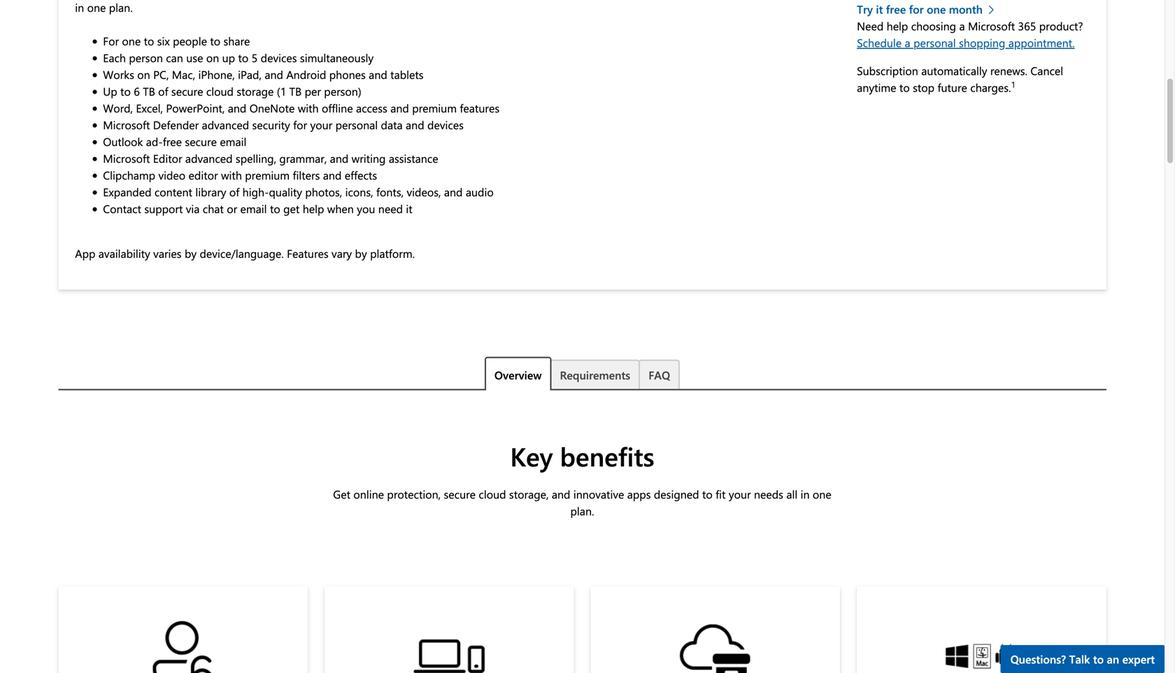 Task type: describe. For each thing, give the bounding box(es) containing it.
fonts,
[[376, 184, 404, 200]]

month
[[949, 1, 983, 17]]

app availability varies by device/language. features vary by platform.
[[75, 246, 415, 261]]

0 vertical spatial secure
[[171, 84, 203, 99]]

effects
[[345, 168, 377, 183]]

apps
[[627, 487, 651, 502]]

high-
[[243, 184, 269, 200]]

key
[[510, 439, 553, 474]]

2 tb from the left
[[289, 84, 302, 99]]

tablets
[[390, 67, 424, 82]]

quality
[[269, 184, 302, 200]]

and up photos,
[[323, 168, 342, 183]]

plan.
[[570, 504, 594, 519]]

icons,
[[345, 184, 373, 200]]

audio
[[466, 184, 494, 200]]

get online protection, secure cloud storage, and innovative apps designed to fit your needs all in one plan.
[[333, 487, 832, 519]]

powerpoint,
[[166, 101, 225, 116]]

to inside dropdown button
[[1093, 652, 1104, 667]]

and right data
[[406, 117, 424, 132]]

requirements link
[[550, 360, 640, 389]]

2 vertical spatial microsoft
[[103, 151, 150, 166]]

questions? talk to an expert button
[[1001, 646, 1165, 674]]

1 horizontal spatial premium
[[412, 101, 457, 116]]

5
[[252, 50, 258, 65]]

(1
[[277, 84, 286, 99]]

in
[[801, 487, 810, 502]]

1 vertical spatial with
[[221, 168, 242, 183]]

schedule
[[857, 35, 902, 50]]

0 vertical spatial advanced
[[202, 117, 249, 132]]

each
[[103, 50, 126, 65]]

six
[[157, 33, 170, 48]]

for inside try it free for one month link
[[909, 1, 924, 17]]

0 vertical spatial email
[[220, 134, 246, 149]]

vary
[[332, 246, 352, 261]]

6
[[134, 84, 140, 99]]

needs
[[754, 487, 783, 502]]

expert
[[1123, 652, 1155, 667]]

subscription
[[857, 63, 918, 78]]

365
[[1018, 18, 1036, 33]]

help inside need help choosing a microsoft 365 product? schedule a personal shopping appointment.
[[887, 18, 908, 33]]

via
[[186, 201, 200, 216]]

1 vertical spatial of
[[229, 184, 239, 200]]

questions?
[[1011, 652, 1066, 667]]

key benefits
[[510, 439, 654, 474]]

to left 'get' at the left top of the page
[[270, 201, 280, 216]]

cancel
[[1031, 63, 1063, 78]]

to left 6
[[120, 84, 131, 99]]

1 horizontal spatial a
[[959, 18, 965, 33]]

video
[[158, 168, 185, 183]]

secure inside get online protection, secure cloud storage, and innovative apps designed to fit your needs all in one plan.
[[444, 487, 476, 502]]

content
[[155, 184, 192, 200]]

pc,
[[153, 67, 169, 82]]

1 vertical spatial a
[[905, 35, 911, 50]]

for inside for one to six people to share each person can use on up to 5 devices simultaneously works on pc, mac, iphone, ipad, and android phones and tablets up to 6 tb of secure cloud storage (1 tb per person) word, excel, powerpoint, and onenote with offline access and premium features microsoft defender advanced security for your personal data and devices outlook ad-free secure email microsoft editor advanced spelling, grammar, and writing assistance clipchamp video editor with premium filters and effects expanded content library of high-quality photos, icons, fonts, videos, and audio contact support via chat or email to get help when you need it
[[293, 117, 307, 132]]

support
[[144, 201, 183, 216]]

and left tablets
[[369, 67, 387, 82]]

requirements
[[560, 368, 630, 383]]

spelling,
[[236, 151, 276, 166]]

iphone,
[[198, 67, 235, 82]]

filters
[[293, 168, 320, 183]]

get
[[283, 201, 300, 216]]

ipad,
[[238, 67, 262, 82]]

try it free for one month
[[857, 1, 983, 17]]

personal inside need help choosing a microsoft 365 product? schedule a personal shopping appointment.
[[914, 35, 956, 50]]

need
[[378, 201, 403, 216]]

product?
[[1039, 18, 1083, 33]]

to left 5
[[238, 50, 249, 65]]

online
[[354, 487, 384, 502]]

storage,
[[509, 487, 549, 502]]

when
[[327, 201, 354, 216]]

an
[[1107, 652, 1119, 667]]

clipchamp
[[103, 168, 155, 183]]

personal inside for one to six people to share each person can use on up to 5 devices simultaneously works on pc, mac, iphone, ipad, and android phones and tablets up to 6 tb of secure cloud storage (1 tb per person) word, excel, powerpoint, and onenote with offline access and premium features microsoft defender advanced security for your personal data and devices outlook ad-free secure email microsoft editor advanced spelling, grammar, and writing assistance clipchamp video editor with premium filters and effects expanded content library of high-quality photos, icons, fonts, videos, and audio contact support via chat or email to get help when you need it
[[335, 117, 378, 132]]

schedule a personal shopping appointment. link
[[857, 35, 1075, 50]]

and up the effects
[[330, 151, 349, 166]]

onenote
[[250, 101, 295, 116]]

your inside for one to six people to share each person can use on up to 5 devices simultaneously works on pc, mac, iphone, ipad, and android phones and tablets up to 6 tb of secure cloud storage (1 tb per person) word, excel, powerpoint, and onenote with offline access and premium features microsoft defender advanced security for your personal data and devices outlook ad-free secure email microsoft editor advanced spelling, grammar, and writing assistance clipchamp video editor with premium filters and effects expanded content library of high-quality photos, icons, fonts, videos, and audio contact support via chat or email to get help when you need it
[[310, 117, 332, 132]]

innovative
[[574, 487, 624, 502]]

up
[[222, 50, 235, 65]]

try it free for one month link
[[857, 1, 1002, 18]]

offline
[[322, 101, 353, 116]]

defender
[[153, 117, 199, 132]]

shopping
[[959, 35, 1006, 50]]

photos,
[[305, 184, 342, 200]]

automatically
[[921, 63, 987, 78]]

people
[[173, 33, 207, 48]]

security
[[252, 117, 290, 132]]

help inside for one to six people to share each person can use on up to 5 devices simultaneously works on pc, mac, iphone, ipad, and android phones and tablets up to 6 tb of secure cloud storage (1 tb per person) word, excel, powerpoint, and onenote with offline access and premium features microsoft defender advanced security for your personal data and devices outlook ad-free secure email microsoft editor advanced spelling, grammar, and writing assistance clipchamp video editor with premium filters and effects expanded content library of high-quality photos, icons, fonts, videos, and audio contact support via chat or email to get help when you need it
[[303, 201, 324, 216]]

one inside get online protection, secure cloud storage, and innovative apps designed to fit your needs all in one plan.
[[813, 487, 832, 502]]

need
[[857, 18, 884, 33]]

share
[[223, 33, 250, 48]]

availability
[[98, 246, 150, 261]]

choosing
[[911, 18, 956, 33]]

and inside get online protection, secure cloud storage, and innovative apps designed to fit your needs all in one plan.
[[552, 487, 570, 502]]

android
[[286, 67, 326, 82]]

microsoft inside need help choosing a microsoft 365 product? schedule a personal shopping appointment.
[[968, 18, 1015, 33]]

subscription automatically renews. cancel anytime to stop future charges.
[[857, 63, 1063, 95]]

talk
[[1069, 652, 1090, 667]]

questions? talk to an expert
[[1011, 652, 1155, 667]]

fit
[[716, 487, 726, 502]]

cloud inside for one to six people to share each person can use on up to 5 devices simultaneously works on pc, mac, iphone, ipad, and android phones and tablets up to 6 tb of secure cloud storage (1 tb per person) word, excel, powerpoint, and onenote with offline access and premium features microsoft defender advanced security for your personal data and devices outlook ad-free secure email microsoft editor advanced spelling, grammar, and writing assistance clipchamp video editor with premium filters and effects expanded content library of high-quality photos, icons, fonts, videos, and audio contact support via chat or email to get help when you need it
[[206, 84, 234, 99]]



Task type: vqa. For each thing, say whether or not it's contained in the screenshot.
Talk
yes



Task type: locate. For each thing, give the bounding box(es) containing it.
ad-
[[146, 134, 163, 149]]

0 horizontal spatial on
[[137, 67, 150, 82]]

premium down spelling,
[[245, 168, 290, 183]]

help down photos,
[[303, 201, 324, 216]]

to inside get online protection, secure cloud storage, and innovative apps designed to fit your needs all in one plan.
[[702, 487, 713, 502]]

0 horizontal spatial by
[[185, 246, 197, 261]]

secure right protection,
[[444, 487, 476, 502]]

free down defender
[[163, 134, 182, 149]]

to left an
[[1093, 652, 1104, 667]]

1 vertical spatial email
[[240, 201, 267, 216]]

learn more about microsoft 365 family. tab list
[[58, 357, 1107, 391]]

a up schedule a personal shopping appointment. link
[[959, 18, 965, 33]]

access
[[356, 101, 387, 116]]

by right varies
[[185, 246, 197, 261]]

need help choosing a microsoft 365 product? schedule a personal shopping appointment.
[[857, 18, 1083, 50]]

charges.
[[970, 80, 1011, 95]]

1 horizontal spatial personal
[[914, 35, 956, 50]]

secure
[[171, 84, 203, 99], [185, 134, 217, 149], [444, 487, 476, 502]]

to left share at top
[[210, 33, 220, 48]]

with
[[298, 101, 319, 116], [221, 168, 242, 183]]

1 horizontal spatial it
[[876, 1, 883, 17]]

devices right 5
[[261, 50, 297, 65]]

1 vertical spatial personal
[[335, 117, 378, 132]]

0 vertical spatial your
[[310, 117, 332, 132]]

benefits
[[560, 439, 654, 474]]

mac,
[[172, 67, 195, 82]]

and up data
[[390, 101, 409, 116]]

of down pc,
[[158, 84, 168, 99]]

faq
[[649, 368, 670, 383]]

for
[[103, 33, 119, 48]]

1 vertical spatial devices
[[427, 117, 464, 132]]

one inside for one to six people to share each person can use on up to 5 devices simultaneously works on pc, mac, iphone, ipad, and android phones and tablets up to 6 tb of secure cloud storage (1 tb per person) word, excel, powerpoint, and onenote with offline access and premium features microsoft defender advanced security for your personal data and devices outlook ad-free secure email microsoft editor advanced spelling, grammar, and writing assistance clipchamp video editor with premium filters and effects expanded content library of high-quality photos, icons, fonts, videos, and audio contact support via chat or email to get help when you need it
[[122, 33, 141, 48]]

faq link
[[639, 360, 680, 389]]

1 vertical spatial on
[[137, 67, 150, 82]]

0 vertical spatial cloud
[[206, 84, 234, 99]]

1 horizontal spatial help
[[887, 18, 908, 33]]

0 vertical spatial for
[[909, 1, 924, 17]]

one right for
[[122, 33, 141, 48]]

cloud down iphone,
[[206, 84, 234, 99]]

1 vertical spatial for
[[293, 117, 307, 132]]

with down per
[[298, 101, 319, 116]]

0 horizontal spatial one
[[122, 33, 141, 48]]

0 horizontal spatial with
[[221, 168, 242, 183]]

and down storage
[[228, 101, 246, 116]]

1 horizontal spatial of
[[229, 184, 239, 200]]

personal down access
[[335, 117, 378, 132]]

all
[[787, 487, 798, 502]]

to left fit
[[702, 487, 713, 502]]

assistance
[[389, 151, 438, 166]]

it right 'need'
[[406, 201, 412, 216]]

microsoft up the shopping
[[968, 18, 1015, 33]]

2 horizontal spatial one
[[927, 1, 946, 17]]

and right storage,
[[552, 487, 570, 502]]

1 vertical spatial one
[[122, 33, 141, 48]]

2 vertical spatial one
[[813, 487, 832, 502]]

one right in
[[813, 487, 832, 502]]

overview link
[[485, 357, 552, 391]]

free
[[886, 1, 906, 17], [163, 134, 182, 149]]

0 horizontal spatial a
[[905, 35, 911, 50]]

it
[[876, 1, 883, 17], [406, 201, 412, 216]]

to left 'stop'
[[900, 80, 910, 95]]

it inside for one to six people to share each person can use on up to 5 devices simultaneously works on pc, mac, iphone, ipad, and android phones and tablets up to 6 tb of secure cloud storage (1 tb per person) word, excel, powerpoint, and onenote with offline access and premium features microsoft defender advanced security for your personal data and devices outlook ad-free secure email microsoft editor advanced spelling, grammar, and writing assistance clipchamp video editor with premium filters and effects expanded content library of high-quality photos, icons, fonts, videos, and audio contact support via chat or email to get help when you need it
[[406, 201, 412, 216]]

0 horizontal spatial your
[[310, 117, 332, 132]]

by right vary
[[355, 246, 367, 261]]

and left 'audio'
[[444, 184, 463, 200]]

devices down the features
[[427, 117, 464, 132]]

0 vertical spatial of
[[158, 84, 168, 99]]

email down high-
[[240, 201, 267, 216]]

1 vertical spatial it
[[406, 201, 412, 216]]

for up choosing
[[909, 1, 924, 17]]

email up spelling,
[[220, 134, 246, 149]]

or
[[227, 201, 237, 216]]

free inside try it free for one month link
[[886, 1, 906, 17]]

1 horizontal spatial tb
[[289, 84, 302, 99]]

free inside for one to six people to share each person can use on up to 5 devices simultaneously works on pc, mac, iphone, ipad, and android phones and tablets up to 6 tb of secure cloud storage (1 tb per person) word, excel, powerpoint, and onenote with offline access and premium features microsoft defender advanced security for your personal data and devices outlook ad-free secure email microsoft editor advanced spelling, grammar, and writing assistance clipchamp video editor with premium filters and effects expanded content library of high-quality photos, icons, fonts, videos, and audio contact support via chat or email to get help when you need it
[[163, 134, 182, 149]]

0 horizontal spatial help
[[303, 201, 324, 216]]

editor
[[189, 168, 218, 183]]

0 vertical spatial with
[[298, 101, 319, 116]]

and
[[265, 67, 283, 82], [369, 67, 387, 82], [228, 101, 246, 116], [390, 101, 409, 116], [406, 117, 424, 132], [330, 151, 349, 166], [323, 168, 342, 183], [444, 184, 463, 200], [552, 487, 570, 502]]

1 horizontal spatial for
[[909, 1, 924, 17]]

future
[[938, 80, 967, 95]]

0 horizontal spatial devices
[[261, 50, 297, 65]]

cloud inside get online protection, secure cloud storage, and innovative apps designed to fit your needs all in one plan.
[[479, 487, 506, 502]]

simultaneously
[[300, 50, 374, 65]]

protection,
[[387, 487, 441, 502]]

1 vertical spatial your
[[729, 487, 751, 502]]

1 vertical spatial advanced
[[185, 151, 233, 166]]

secure down defender
[[185, 134, 217, 149]]

to left six on the top of page
[[144, 33, 154, 48]]

works
[[103, 67, 134, 82]]

personal down choosing
[[914, 35, 956, 50]]

excel,
[[136, 101, 163, 116]]

for right the security
[[293, 117, 307, 132]]

person
[[129, 50, 163, 65]]

cloud left storage,
[[479, 487, 506, 502]]

0 vertical spatial microsoft
[[968, 18, 1015, 33]]

overview
[[495, 368, 542, 383]]

it right try
[[876, 1, 883, 17]]

use
[[186, 50, 203, 65]]

your right fit
[[729, 487, 751, 502]]

platform.
[[370, 246, 415, 261]]

storage
[[237, 84, 274, 99]]

help up 'schedule'
[[887, 18, 908, 33]]

advanced down "powerpoint,"
[[202, 117, 249, 132]]

your
[[310, 117, 332, 132], [729, 487, 751, 502]]

email
[[220, 134, 246, 149], [240, 201, 267, 216]]

0 horizontal spatial personal
[[335, 117, 378, 132]]

0 horizontal spatial it
[[406, 201, 412, 216]]

device/language.
[[200, 246, 284, 261]]

2 by from the left
[[355, 246, 367, 261]]

microsoft up clipchamp
[[103, 151, 150, 166]]

on down person
[[137, 67, 150, 82]]

1 horizontal spatial with
[[298, 101, 319, 116]]

library
[[195, 184, 226, 200]]

your down offline
[[310, 117, 332, 132]]

0 horizontal spatial of
[[158, 84, 168, 99]]

1 by from the left
[[185, 246, 197, 261]]

microsoft up outlook
[[103, 117, 150, 132]]

tb
[[143, 84, 155, 99], [289, 84, 302, 99]]

1 horizontal spatial on
[[206, 50, 219, 65]]

personal
[[914, 35, 956, 50], [335, 117, 378, 132]]

advanced up editor
[[185, 151, 233, 166]]

0 vertical spatial it
[[876, 1, 883, 17]]

1 vertical spatial secure
[[185, 134, 217, 149]]

1 vertical spatial microsoft
[[103, 117, 150, 132]]

1 vertical spatial free
[[163, 134, 182, 149]]

videos,
[[407, 184, 441, 200]]

0 vertical spatial one
[[927, 1, 946, 17]]

designed
[[654, 487, 699, 502]]

0 horizontal spatial cloud
[[206, 84, 234, 99]]

chat
[[203, 201, 224, 216]]

grammar,
[[279, 151, 327, 166]]

0 vertical spatial personal
[[914, 35, 956, 50]]

help
[[887, 18, 908, 33], [303, 201, 324, 216]]

free right try
[[886, 1, 906, 17]]

0 horizontal spatial for
[[293, 117, 307, 132]]

devices
[[261, 50, 297, 65], [427, 117, 464, 132]]

outlook
[[103, 134, 143, 149]]

for one to six people to share each person can use on up to 5 devices simultaneously works on pc, mac, iphone, ipad, and android phones and tablets up to 6 tb of secure cloud storage (1 tb per person) word, excel, powerpoint, and onenote with offline access and premium features microsoft defender advanced security for your personal data and devices outlook ad-free secure email microsoft editor advanced spelling, grammar, and writing assistance clipchamp video editor with premium filters and effects expanded content library of high-quality photos, icons, fonts, videos, and audio contact support via chat or email to get help when you need it
[[103, 33, 500, 216]]

per
[[305, 84, 321, 99]]

0 horizontal spatial tb
[[143, 84, 155, 99]]

1
[[1011, 79, 1016, 90]]

and up "(1"
[[265, 67, 283, 82]]

appointment.
[[1009, 35, 1075, 50]]

word,
[[103, 101, 133, 116]]

0 vertical spatial help
[[887, 18, 908, 33]]

features
[[460, 101, 500, 116]]

0 horizontal spatial premium
[[245, 168, 290, 183]]

data
[[381, 117, 403, 132]]

person)
[[324, 84, 361, 99]]

writing
[[352, 151, 386, 166]]

1 tb from the left
[[143, 84, 155, 99]]

0 vertical spatial free
[[886, 1, 906, 17]]

editor
[[153, 151, 182, 166]]

app
[[75, 246, 95, 261]]

a right 'schedule'
[[905, 35, 911, 50]]

your inside get online protection, secure cloud storage, and innovative apps designed to fit your needs all in one plan.
[[729, 487, 751, 502]]

1 horizontal spatial by
[[355, 246, 367, 261]]

contact
[[103, 201, 141, 216]]

advanced
[[202, 117, 249, 132], [185, 151, 233, 166]]

0 vertical spatial premium
[[412, 101, 457, 116]]

premium down tablets
[[412, 101, 457, 116]]

1 horizontal spatial free
[[886, 1, 906, 17]]

1 horizontal spatial cloud
[[479, 487, 506, 502]]

1 horizontal spatial devices
[[427, 117, 464, 132]]

1 vertical spatial cloud
[[479, 487, 506, 502]]

0 vertical spatial devices
[[261, 50, 297, 65]]

of up or
[[229, 184, 239, 200]]

phones
[[329, 67, 366, 82]]

0 vertical spatial on
[[206, 50, 219, 65]]

on left up
[[206, 50, 219, 65]]

1 vertical spatial premium
[[245, 168, 290, 183]]

tb right "(1"
[[289, 84, 302, 99]]

1 vertical spatial help
[[303, 201, 324, 216]]

with up library
[[221, 168, 242, 183]]

one up choosing
[[927, 1, 946, 17]]

to inside subscription automatically renews. cancel anytime to stop future charges.
[[900, 80, 910, 95]]

0 horizontal spatial free
[[163, 134, 182, 149]]

2 vertical spatial secure
[[444, 487, 476, 502]]

cloud
[[206, 84, 234, 99], [479, 487, 506, 502]]

to
[[144, 33, 154, 48], [210, 33, 220, 48], [238, 50, 249, 65], [900, 80, 910, 95], [120, 84, 131, 99], [270, 201, 280, 216], [702, 487, 713, 502], [1093, 652, 1104, 667]]

0 vertical spatial a
[[959, 18, 965, 33]]

tb right 6
[[143, 84, 155, 99]]

secure down mac,
[[171, 84, 203, 99]]

anytime
[[857, 80, 896, 95]]

get
[[333, 487, 351, 502]]

1 horizontal spatial your
[[729, 487, 751, 502]]

stop
[[913, 80, 935, 95]]

1 horizontal spatial one
[[813, 487, 832, 502]]

up
[[103, 84, 117, 99]]



